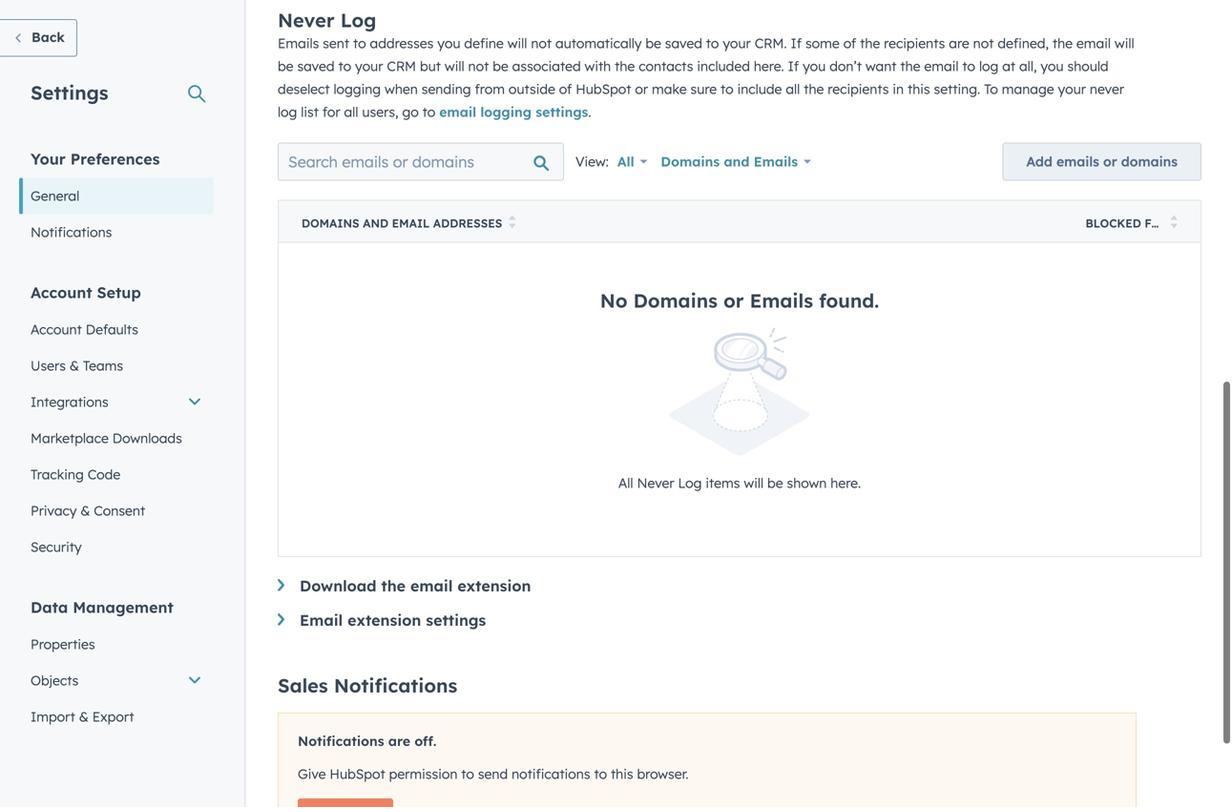 Task type: vqa. For each thing, say whether or not it's contained in the screenshot.
management
yes



Task type: describe. For each thing, give the bounding box(es) containing it.
security
[[31, 539, 82, 555]]

data management
[[31, 598, 173, 617]]

defaults
[[86, 321, 138, 338]]

here.
[[831, 353, 861, 369]]

marketplace downloads link
[[19, 420, 214, 457]]

marketplace
[[31, 430, 109, 447]]

import
[[31, 709, 75, 725]]

& for export
[[79, 709, 89, 725]]

downloads
[[112, 430, 182, 447]]

privacy & consent link
[[19, 493, 214, 529]]

emails inside popup button
[[754, 31, 798, 48]]

sales notifications
[[278, 552, 457, 575]]

turn on button
[[298, 677, 393, 707]]

account for account setup
[[31, 283, 92, 302]]

account setup
[[31, 283, 141, 302]]

emails
[[1056, 31, 1099, 48]]

integrations button
[[19, 384, 214, 420]]

privacy
[[31, 503, 77, 519]]

press to sort. element
[[509, 93, 516, 109]]

all button
[[616, 20, 648, 59]]

users
[[31, 357, 66, 374]]

integrations
[[31, 394, 109, 410]]

or for emails
[[1103, 31, 1117, 48]]

all for all
[[617, 31, 634, 48]]

addresses
[[433, 94, 502, 108]]

add emails or domains button
[[1003, 20, 1202, 59]]

or for domains
[[724, 166, 744, 190]]

account defaults
[[31, 321, 138, 338]]

blocked for button
[[1063, 78, 1201, 120]]

notifications are off.
[[298, 611, 437, 627]]

domains for domains and emails
[[661, 31, 720, 48]]

2 vertical spatial domains
[[633, 166, 718, 190]]

all never log items will be shown here.
[[618, 353, 861, 369]]

your preferences element
[[19, 148, 214, 251]]

shown
[[787, 353, 827, 369]]

blocked
[[1086, 94, 1141, 108]]

properties
[[31, 636, 95, 653]]

sales
[[278, 552, 328, 575]]

consent
[[94, 503, 145, 519]]

back
[[31, 29, 65, 45]]

1 vertical spatial emails
[[750, 166, 813, 190]]

log
[[678, 353, 702, 369]]

off.
[[415, 611, 437, 627]]

properties link
[[19, 627, 214, 663]]

import & export
[[31, 709, 134, 725]]

tracking code
[[31, 466, 120, 483]]



Task type: locate. For each thing, give the bounding box(es) containing it.
2 account from the top
[[31, 321, 82, 338]]

domains
[[661, 31, 720, 48], [302, 94, 359, 108], [633, 166, 718, 190]]

no
[[600, 166, 628, 190]]

2 caret image from the top
[[278, 491, 284, 504]]

blocked for
[[1086, 94, 1169, 108]]

1 vertical spatial notifications
[[334, 552, 457, 575]]

or
[[1103, 31, 1117, 48], [724, 166, 744, 190]]

general
[[31, 188, 79, 204]]

your preferences
[[31, 149, 160, 168]]

tracking
[[31, 466, 84, 483]]

import & export link
[[19, 699, 214, 735]]

domains and email addresses
[[302, 94, 502, 108]]

& inside data management "element"
[[79, 709, 89, 725]]

0 vertical spatial notifications
[[31, 224, 112, 241]]

0 vertical spatial account
[[31, 283, 92, 302]]

items
[[706, 353, 740, 369]]

view:
[[576, 31, 609, 48]]

1 vertical spatial domains
[[302, 94, 359, 108]]

domains
[[1121, 31, 1178, 48]]

code
[[88, 466, 120, 483]]

notifications for notifications are off.
[[298, 611, 384, 627]]

notifications down general
[[31, 224, 112, 241]]

emails
[[754, 31, 798, 48], [750, 166, 813, 190]]

0 vertical spatial all
[[617, 31, 634, 48]]

add emails or domains
[[1026, 31, 1178, 48]]

& left export
[[79, 709, 89, 725]]

general link
[[19, 178, 214, 214]]

never
[[637, 353, 674, 369]]

1 caret image from the top
[[278, 457, 284, 469]]

setup
[[97, 283, 141, 302]]

users & teams
[[31, 357, 123, 374]]

notifications link
[[19, 214, 214, 251]]

& right the privacy
[[80, 503, 90, 519]]

all inside popup button
[[617, 31, 634, 48]]

domains and email addresses button
[[278, 78, 1063, 120]]

domains for domains and email addresses
[[302, 94, 359, 108]]

are
[[388, 611, 410, 627]]

marketplace downloads
[[31, 430, 182, 447]]

2 vertical spatial &
[[79, 709, 89, 725]]

notifications left are
[[298, 611, 384, 627]]

for
[[1145, 94, 1169, 108]]

Search emails or domains search field
[[278, 20, 564, 59]]

or inside button
[[1103, 31, 1117, 48]]

notifications inside your preferences element
[[31, 224, 112, 241]]

objects
[[31, 672, 79, 689]]

no domains or emails found.
[[600, 166, 879, 190]]

back link
[[0, 19, 77, 57]]

0 horizontal spatial or
[[724, 166, 744, 190]]

0 vertical spatial caret image
[[278, 457, 284, 469]]

and for email
[[363, 94, 389, 108]]

account up account defaults
[[31, 283, 92, 302]]

1 vertical spatial account
[[31, 321, 82, 338]]

&
[[70, 357, 79, 374], [80, 503, 90, 519], [79, 709, 89, 725]]

settings
[[31, 81, 108, 105]]

press to sort. image
[[509, 93, 516, 106]]

0 vertical spatial and
[[724, 31, 750, 48]]

data management element
[[19, 597, 214, 772]]

privacy & consent
[[31, 503, 145, 519]]

account setup element
[[19, 282, 214, 565]]

domains inside popup button
[[661, 31, 720, 48]]

tracking code link
[[19, 457, 214, 493]]

all for all never log items will be shown here.
[[618, 353, 633, 369]]

& right users
[[70, 357, 79, 374]]

and inside button
[[363, 94, 389, 108]]

data
[[31, 598, 68, 617]]

your
[[31, 149, 66, 168]]

1 vertical spatial &
[[80, 503, 90, 519]]

teams
[[83, 357, 123, 374]]

1 horizontal spatial and
[[724, 31, 750, 48]]

1 vertical spatial all
[[618, 353, 633, 369]]

notifications up are
[[334, 552, 457, 575]]

management
[[73, 598, 173, 617]]

domains inside button
[[302, 94, 359, 108]]

account defaults link
[[19, 312, 214, 348]]

preferences
[[70, 149, 160, 168]]

and inside popup button
[[724, 31, 750, 48]]

on
[[352, 685, 365, 699]]

0 vertical spatial &
[[70, 357, 79, 374]]

turn on
[[326, 685, 365, 699]]

domains left the email
[[302, 94, 359, 108]]

domains right 'no'
[[633, 166, 718, 190]]

& for consent
[[80, 503, 90, 519]]

account
[[31, 283, 92, 302], [31, 321, 82, 338]]

objects button
[[19, 663, 214, 699]]

users & teams link
[[19, 348, 214, 384]]

1 account from the top
[[31, 283, 92, 302]]

email
[[392, 94, 430, 108]]

domains and emails button
[[648, 20, 824, 59]]

be
[[767, 353, 783, 369]]

all right view:
[[617, 31, 634, 48]]

0 horizontal spatial and
[[363, 94, 389, 108]]

turn
[[326, 685, 348, 699]]

1 horizontal spatial or
[[1103, 31, 1117, 48]]

1 vertical spatial caret image
[[278, 491, 284, 504]]

found.
[[819, 166, 879, 190]]

notifications
[[31, 224, 112, 241], [334, 552, 457, 575], [298, 611, 384, 627]]

& for teams
[[70, 357, 79, 374]]

and
[[724, 31, 750, 48], [363, 94, 389, 108]]

and up domains and email addresses button
[[724, 31, 750, 48]]

domains and emails
[[661, 31, 798, 48]]

notifications for notifications
[[31, 224, 112, 241]]

and for emails
[[724, 31, 750, 48]]

account up users
[[31, 321, 82, 338]]

all
[[617, 31, 634, 48], [618, 353, 633, 369]]

security link
[[19, 529, 214, 565]]

0 vertical spatial domains
[[661, 31, 720, 48]]

all left 'never'
[[618, 353, 633, 369]]

export
[[92, 709, 134, 725]]

0 vertical spatial emails
[[754, 31, 798, 48]]

and left the email
[[363, 94, 389, 108]]

2 vertical spatial notifications
[[298, 611, 384, 627]]

account for account defaults
[[31, 321, 82, 338]]

add
[[1026, 31, 1053, 48]]

caret image
[[278, 457, 284, 469], [278, 491, 284, 504]]

0 vertical spatial or
[[1103, 31, 1117, 48]]

will
[[744, 353, 764, 369]]

domains right the 'all' popup button
[[661, 31, 720, 48]]

1 vertical spatial and
[[363, 94, 389, 108]]

1 vertical spatial or
[[724, 166, 744, 190]]



